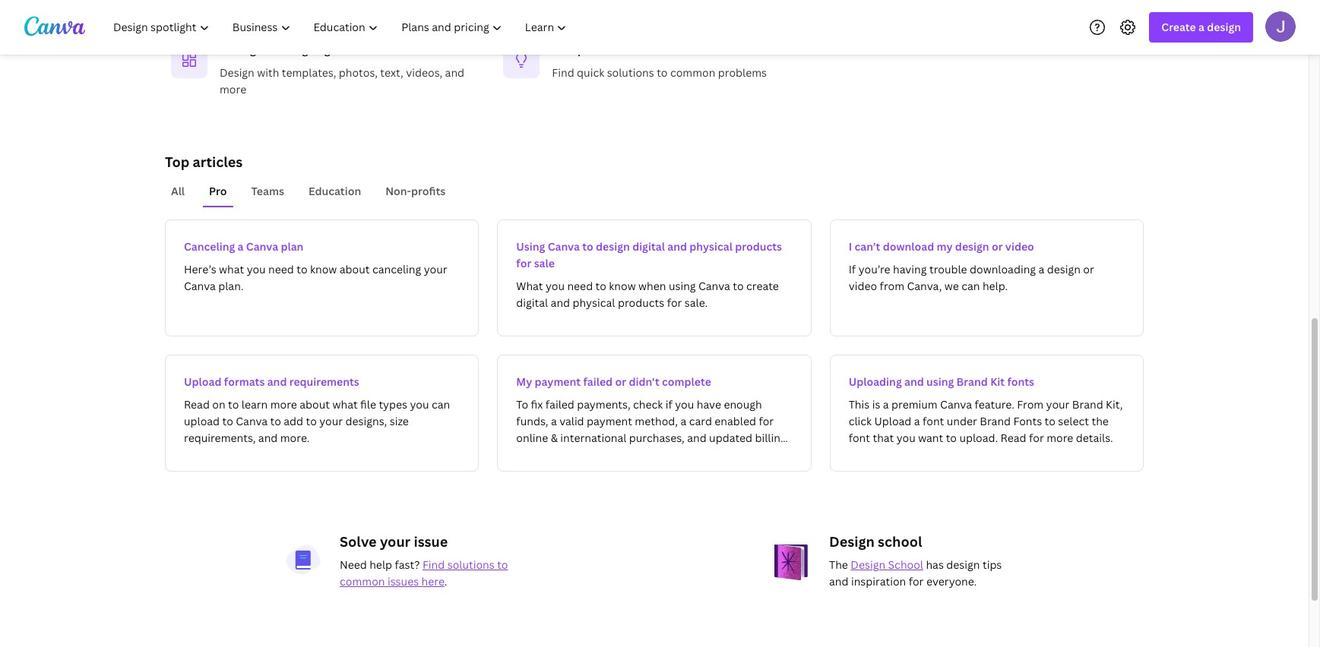 Task type: locate. For each thing, give the bounding box(es) containing it.
0 horizontal spatial solutions
[[448, 558, 495, 573]]

1 vertical spatial read
[[1001, 431, 1027, 446]]

billing
[[755, 431, 787, 446]]

canva down here's
[[184, 279, 216, 294]]

design inside design with templates, photos, text, videos, and more
[[220, 65, 255, 80]]

or
[[992, 240, 1003, 254], [1084, 262, 1095, 277], [615, 375, 627, 389]]

upload up on on the bottom
[[184, 375, 222, 389]]

and inside design with templates, photos, text, videos, and more
[[445, 65, 465, 80]]

what inside 'here's what you need to know about canceling your canva plan.'
[[219, 262, 244, 277]]

find inside find solutions to common issues here
[[423, 558, 445, 573]]

videos,
[[406, 65, 443, 80]]

design school image
[[775, 545, 811, 582]]

0 horizontal spatial find
[[423, 558, 445, 573]]

0 vertical spatial products
[[736, 240, 782, 254]]

1 vertical spatial products
[[618, 296, 665, 310]]

design inside has design tips and inspiration for everyone.
[[947, 558, 981, 573]]

video down if
[[849, 279, 878, 294]]

font
[[923, 414, 945, 429], [849, 431, 871, 446]]

about left canceling
[[340, 262, 370, 277]]

and
[[259, 43, 278, 57], [445, 65, 465, 80], [668, 240, 687, 254], [551, 296, 570, 310], [267, 375, 287, 389], [905, 375, 924, 389], [258, 431, 278, 446], [688, 431, 707, 446], [830, 575, 849, 589]]

1 vertical spatial common
[[340, 575, 385, 589]]

1 horizontal spatial digital
[[633, 240, 665, 254]]

canva up 'sale' in the top left of the page
[[548, 240, 580, 254]]

digital inside using canva to design digital and physical products for sale
[[633, 240, 665, 254]]

has design tips and inspiration for everyone.
[[830, 558, 1002, 589]]

know inside 'here's what you need to know about canceling your canva plan.'
[[310, 262, 337, 277]]

brand down feature. on the bottom of the page
[[980, 414, 1011, 429]]

you right if
[[675, 398, 694, 412]]

products inside using canva to design digital and physical products for sale
[[736, 240, 782, 254]]

solve your issue image
[[285, 545, 322, 576]]

design up the
[[830, 533, 875, 551]]

0 vertical spatial know
[[310, 262, 337, 277]]

0 vertical spatial payment
[[535, 375, 581, 389]]

0 vertical spatial or
[[992, 240, 1003, 254]]

help
[[370, 558, 392, 573]]

what left "file"
[[333, 398, 358, 412]]

design
[[220, 65, 255, 80], [830, 533, 875, 551], [851, 558, 886, 573]]

0 horizontal spatial products
[[618, 296, 665, 310]]

&
[[551, 431, 558, 446]]

1 horizontal spatial physical
[[690, 240, 733, 254]]

design right create
[[1208, 20, 1242, 34]]

templates,
[[282, 65, 336, 80]]

design down editing
[[220, 65, 255, 80]]

know left the when on the top
[[609, 279, 636, 294]]

funds,
[[517, 414, 549, 429]]

0 horizontal spatial about
[[300, 398, 330, 412]]

a inside create a design dropdown button
[[1199, 20, 1205, 34]]

0 horizontal spatial physical
[[573, 296, 616, 310]]

text,
[[380, 65, 404, 80]]

0 vertical spatial read
[[184, 398, 210, 412]]

1 vertical spatial can
[[432, 398, 450, 412]]

video
[[1006, 240, 1035, 254], [849, 279, 878, 294]]

payment
[[535, 375, 581, 389], [587, 414, 633, 429]]

need down the plan
[[268, 262, 294, 277]]

common
[[671, 65, 716, 80], [340, 575, 385, 589]]

for inside what you need to know when using canva to create digital and physical products for sale.
[[667, 296, 682, 310]]

a right canceling
[[238, 240, 244, 254]]

a right create
[[1199, 20, 1205, 34]]

products down the when on the top
[[618, 296, 665, 310]]

0 vertical spatial can
[[962, 279, 981, 294]]

and up 'premium'
[[905, 375, 924, 389]]

can inside read on to learn more about what file types you can upload to canva to add to your designs, size requirements, and more.
[[432, 398, 450, 412]]

education
[[309, 184, 361, 198]]

design up what you need to know when using canva to create digital and physical products for sale.
[[596, 240, 630, 254]]

you inside to fix failed payments, check if you have enough funds, a valid payment method, a card enabled for online & international purchases, and updated billing details to settle failed payments.
[[675, 398, 694, 412]]

about inside 'here's what you need to know about canceling your canva plan.'
[[340, 262, 370, 277]]

your right canceling
[[424, 262, 448, 277]]

and up learn
[[267, 375, 287, 389]]

2 horizontal spatial more
[[1047, 431, 1074, 446]]

details.
[[1077, 431, 1114, 446]]

international
[[561, 431, 627, 446]]

0 horizontal spatial upload
[[184, 375, 222, 389]]

upload
[[184, 375, 222, 389], [875, 414, 912, 429]]

1 vertical spatial about
[[300, 398, 330, 412]]

font down click
[[849, 431, 871, 446]]

0 horizontal spatial digital
[[517, 296, 548, 310]]

feature.
[[975, 398, 1015, 412]]

1 vertical spatial using
[[927, 375, 955, 389]]

read inside this is a premium canva feature. from your brand kit, click upload a font under brand fonts to select the font that you want to upload. read for more details.
[[1001, 431, 1027, 446]]

uploading
[[849, 375, 902, 389]]

canva down learn
[[236, 414, 268, 429]]

canceling a canva plan
[[184, 240, 304, 254]]

products up "create"
[[736, 240, 782, 254]]

0 vertical spatial common
[[671, 65, 716, 80]]

failed down international
[[599, 448, 628, 462]]

design school link
[[851, 558, 924, 573]]

0 horizontal spatial more
[[220, 82, 247, 97]]

0 vertical spatial using
[[669, 279, 696, 294]]

and inside to fix failed payments, check if you have enough funds, a valid payment method, a card enabled for online & international purchases, and updated billing details to settle failed payments.
[[688, 431, 707, 446]]

jacob simon image
[[1266, 11, 1296, 41]]

fonts
[[1014, 414, 1043, 429]]

0 horizontal spatial what
[[219, 262, 244, 277]]

the
[[1092, 414, 1109, 429]]

your inside this is a premium canva feature. from your brand kit, click upload a font under brand fonts to select the font that you want to upload. read for more details.
[[1047, 398, 1070, 412]]

your up fast?
[[380, 533, 411, 551]]

digital down what
[[517, 296, 548, 310]]

0 horizontal spatial font
[[849, 431, 871, 446]]

failed up payments,
[[584, 375, 613, 389]]

1 vertical spatial payment
[[587, 414, 633, 429]]

teams button
[[245, 177, 290, 206]]

a right is
[[883, 398, 889, 412]]

0 horizontal spatial need
[[268, 262, 294, 277]]

and down 'sale' in the top left of the page
[[551, 296, 570, 310]]

read up "upload"
[[184, 398, 210, 412]]

learn
[[242, 398, 268, 412]]

you down the canceling a canva plan
[[247, 262, 266, 277]]

you right the that
[[897, 431, 916, 446]]

that
[[873, 431, 894, 446]]

0 vertical spatial physical
[[690, 240, 733, 254]]

read on to learn more about what file types you can upload to canva to add to your designs, size requirements, and more.
[[184, 398, 450, 446]]

non-
[[386, 184, 411, 198]]

canva up sale.
[[699, 279, 731, 294]]

solutions down problem
[[607, 65, 654, 80]]

1 horizontal spatial using
[[927, 375, 955, 389]]

canva,
[[907, 279, 942, 294]]

design
[[1208, 20, 1242, 34], [596, 240, 630, 254], [956, 240, 990, 254], [1048, 262, 1081, 277], [947, 558, 981, 573]]

need inside 'here's what you need to know about canceling your canva plan.'
[[268, 262, 294, 277]]

solutions down issue
[[448, 558, 495, 573]]

and down the
[[830, 575, 849, 589]]

top level navigation element
[[103, 12, 581, 43]]

solutions inside find solutions to common issues here
[[448, 558, 495, 573]]

.
[[445, 575, 447, 589]]

using
[[669, 279, 696, 294], [927, 375, 955, 389]]

more down select
[[1047, 431, 1074, 446]]

video up downloading
[[1006, 240, 1035, 254]]

0 horizontal spatial know
[[310, 262, 337, 277]]

2 horizontal spatial or
[[1084, 262, 1095, 277]]

0 horizontal spatial read
[[184, 398, 210, 412]]

design inside "if you're having trouble downloading a design or video from canva, we can help."
[[1048, 262, 1081, 277]]

you inside this is a premium canva feature. from your brand kit, click upload a font under brand fonts to select the font that you want to upload. read for more details.
[[897, 431, 916, 446]]

canva inside what you need to know when using canva to create digital and physical products for sale.
[[699, 279, 731, 294]]

0 vertical spatial what
[[219, 262, 244, 277]]

0 vertical spatial solutions
[[607, 65, 654, 80]]

to inside find solutions to common issues here
[[497, 558, 508, 573]]

and inside read on to learn more about what file types you can upload to canva to add to your designs, size requirements, and more.
[[258, 431, 278, 446]]

design right downloading
[[1048, 262, 1081, 277]]

inspiration
[[852, 575, 907, 589]]

we
[[945, 279, 959, 294]]

design inside dropdown button
[[1208, 20, 1242, 34]]

1 horizontal spatial know
[[609, 279, 636, 294]]

you inside 'here's what you need to know about canceling your canva plan.'
[[247, 262, 266, 277]]

select
[[1059, 414, 1090, 429]]

1 vertical spatial what
[[333, 398, 358, 412]]

valid
[[560, 414, 584, 429]]

0 horizontal spatial video
[[849, 279, 878, 294]]

0 vertical spatial font
[[923, 414, 945, 429]]

1 horizontal spatial what
[[333, 398, 358, 412]]

physical inside using canva to design digital and physical products for sale
[[690, 240, 733, 254]]

1 horizontal spatial find
[[552, 65, 575, 80]]

if
[[666, 398, 673, 412]]

0 vertical spatial need
[[268, 262, 294, 277]]

payments.
[[631, 448, 684, 462]]

find up here
[[423, 558, 445, 573]]

payment down payments,
[[587, 414, 633, 429]]

common down need
[[340, 575, 385, 589]]

0 vertical spatial design
[[220, 65, 255, 80]]

1 vertical spatial solutions
[[448, 558, 495, 573]]

0 vertical spatial more
[[220, 82, 247, 97]]

tips
[[983, 558, 1002, 573]]

can right types
[[432, 398, 450, 412]]

1 vertical spatial upload
[[875, 414, 912, 429]]

design for design with templates, photos, text, videos, and more
[[220, 65, 255, 80]]

this is a premium canva feature. from your brand kit, click upload a font under brand fonts to select the font that you want to upload. read for more details.
[[849, 398, 1123, 446]]

for down using
[[517, 256, 532, 271]]

and inside has design tips and inspiration for everyone.
[[830, 575, 849, 589]]

to inside to fix failed payments, check if you have enough funds, a valid payment method, a card enabled for online & international purchases, and updated billing details to settle failed payments.
[[554, 448, 565, 462]]

find down fix
[[552, 65, 575, 80]]

canceling
[[184, 240, 235, 254]]

you right types
[[410, 398, 429, 412]]

font up the want
[[923, 414, 945, 429]]

0 vertical spatial find
[[552, 65, 575, 80]]

1 horizontal spatial products
[[736, 240, 782, 254]]

failed up "valid"
[[546, 398, 575, 412]]

help.
[[983, 279, 1008, 294]]

this
[[849, 398, 870, 412]]

common left problems
[[671, 65, 716, 80]]

here
[[422, 575, 445, 589]]

a inside "if you're having trouble downloading a design or video from canva, we can help."
[[1039, 262, 1045, 277]]

using up sale.
[[669, 279, 696, 294]]

from
[[880, 279, 905, 294]]

canceling
[[373, 262, 421, 277]]

can inside "if you're having trouble downloading a design or video from canva, we can help."
[[962, 279, 981, 294]]

about down requirements
[[300, 398, 330, 412]]

1 horizontal spatial can
[[962, 279, 981, 294]]

you're
[[859, 262, 891, 277]]

you down 'sale' in the top left of the page
[[546, 279, 565, 294]]

everyone.
[[927, 575, 977, 589]]

0 vertical spatial video
[[1006, 240, 1035, 254]]

card
[[689, 414, 712, 429]]

and up what you need to know when using canva to create digital and physical products for sale.
[[668, 240, 687, 254]]

need
[[268, 262, 294, 277], [568, 279, 593, 294]]

non-profits button
[[380, 177, 452, 206]]

2 vertical spatial more
[[1047, 431, 1074, 446]]

1 vertical spatial design
[[830, 533, 875, 551]]

can right we on the right of page
[[962, 279, 981, 294]]

find solutions to common issues here
[[340, 558, 508, 589]]

physical up sale.
[[690, 240, 733, 254]]

and right videos,
[[445, 65, 465, 80]]

need right what
[[568, 279, 593, 294]]

0 vertical spatial failed
[[584, 375, 613, 389]]

kit,
[[1106, 398, 1123, 412]]

design up the inspiration
[[851, 558, 886, 573]]

1 horizontal spatial about
[[340, 262, 370, 277]]

digital
[[633, 240, 665, 254], [517, 296, 548, 310]]

brand left kit
[[957, 375, 988, 389]]

more up add
[[270, 398, 297, 412]]

1 horizontal spatial upload
[[875, 414, 912, 429]]

design up everyone.
[[947, 558, 981, 573]]

1 vertical spatial find
[[423, 558, 445, 573]]

issues
[[388, 575, 419, 589]]

0 horizontal spatial or
[[615, 375, 627, 389]]

for inside to fix failed payments, check if you have enough funds, a valid payment method, a card enabled for online & international purchases, and updated billing details to settle failed payments.
[[759, 414, 774, 429]]

brand up the the
[[1073, 398, 1104, 412]]

for left sale.
[[667, 296, 682, 310]]

0 vertical spatial digital
[[633, 240, 665, 254]]

1 vertical spatial more
[[270, 398, 297, 412]]

upload.
[[960, 431, 999, 446]]

to
[[657, 65, 668, 80], [583, 240, 594, 254], [297, 262, 308, 277], [596, 279, 607, 294], [733, 279, 744, 294], [228, 398, 239, 412], [222, 414, 233, 429], [270, 414, 281, 429], [306, 414, 317, 429], [1045, 414, 1056, 429], [946, 431, 957, 446], [554, 448, 565, 462], [497, 558, 508, 573]]

enabled
[[715, 414, 757, 429]]

for down the school
[[909, 575, 924, 589]]

for
[[517, 256, 532, 271], [667, 296, 682, 310], [759, 414, 774, 429], [1030, 431, 1045, 446], [909, 575, 924, 589]]

upload up the that
[[875, 414, 912, 429]]

products
[[736, 240, 782, 254], [618, 296, 665, 310]]

more down editing
[[220, 82, 247, 97]]

1 vertical spatial or
[[1084, 262, 1095, 277]]

0 horizontal spatial can
[[432, 398, 450, 412]]

1 vertical spatial need
[[568, 279, 593, 294]]

all
[[171, 184, 185, 198]]

1 horizontal spatial font
[[923, 414, 945, 429]]

to fix failed payments, check if you have enough funds, a valid payment method, a card enabled for online & international purchases, and updated billing details to settle failed payments.
[[517, 398, 787, 462]]

non-profits
[[386, 184, 446, 198]]

a left card in the right of the page
[[681, 414, 687, 429]]

1 vertical spatial video
[[849, 279, 878, 294]]

size
[[390, 414, 409, 429]]

a right downloading
[[1039, 262, 1045, 277]]

what
[[219, 262, 244, 277], [333, 398, 358, 412]]

1 horizontal spatial common
[[671, 65, 716, 80]]

canva up under
[[941, 398, 973, 412]]

for up billing
[[759, 414, 774, 429]]

video inside "if you're having trouble downloading a design or video from canva, we can help."
[[849, 279, 878, 294]]

for down fonts
[[1030, 431, 1045, 446]]

payments,
[[577, 398, 631, 412]]

your left designs,
[[320, 414, 343, 429]]

details
[[517, 448, 551, 462]]

your
[[424, 262, 448, 277], [1047, 398, 1070, 412], [320, 414, 343, 429], [380, 533, 411, 551]]

and down card in the right of the page
[[688, 431, 707, 446]]

0 horizontal spatial using
[[669, 279, 696, 294]]

using up 'premium'
[[927, 375, 955, 389]]

is
[[873, 398, 881, 412]]

know left canceling
[[310, 262, 337, 277]]

read down fonts
[[1001, 431, 1027, 446]]

digital up the when on the top
[[633, 240, 665, 254]]

1 vertical spatial physical
[[573, 296, 616, 310]]

photos,
[[339, 65, 378, 80]]

plan.
[[218, 279, 244, 294]]

what up plan.
[[219, 262, 244, 277]]

payment up fix
[[535, 375, 581, 389]]

1 vertical spatial know
[[609, 279, 636, 294]]

0 vertical spatial about
[[340, 262, 370, 277]]

1 horizontal spatial read
[[1001, 431, 1027, 446]]

your up select
[[1047, 398, 1070, 412]]

my
[[937, 240, 953, 254]]

1 horizontal spatial need
[[568, 279, 593, 294]]

1 horizontal spatial video
[[1006, 240, 1035, 254]]

1 vertical spatial failed
[[546, 398, 575, 412]]

physical down using canva to design digital and physical products for sale
[[573, 296, 616, 310]]

1 horizontal spatial more
[[270, 398, 297, 412]]

what inside read on to learn more about what file types you can upload to canva to add to your designs, size requirements, and more.
[[333, 398, 358, 412]]

read
[[184, 398, 210, 412], [1001, 431, 1027, 446]]

1 horizontal spatial payment
[[587, 414, 633, 429]]

a right fix
[[569, 43, 575, 57]]

1 vertical spatial digital
[[517, 296, 548, 310]]

0 horizontal spatial common
[[340, 575, 385, 589]]

read inside read on to learn more about what file types you can upload to canva to add to your designs, size requirements, and more.
[[184, 398, 210, 412]]

and left the more.
[[258, 431, 278, 446]]



Task type: describe. For each thing, give the bounding box(es) containing it.
2 vertical spatial failed
[[599, 448, 628, 462]]

a down 'premium'
[[915, 414, 921, 429]]

need
[[340, 558, 367, 573]]

upload inside this is a premium canva feature. from your brand kit, click upload a font under brand fonts to select the font that you want to upload. read for more details.
[[875, 414, 912, 429]]

1 horizontal spatial or
[[992, 240, 1003, 254]]

to inside using canva to design digital and physical products for sale
[[583, 240, 594, 254]]

has
[[926, 558, 944, 573]]

if
[[849, 262, 856, 277]]

sale
[[534, 256, 555, 271]]

and inside using canva to design digital and physical products for sale
[[668, 240, 687, 254]]

payment inside to fix failed payments, check if you have enough funds, a valid payment method, a card enabled for online & international purchases, and updated billing details to settle failed payments.
[[587, 414, 633, 429]]

here's what you need to know about canceling your canva plan.
[[184, 262, 448, 294]]

2 vertical spatial brand
[[980, 414, 1011, 429]]

school
[[878, 533, 923, 551]]

your inside 'here's what you need to know about canceling your canva plan.'
[[424, 262, 448, 277]]

to inside 'here's what you need to know about canceling your canva plan.'
[[297, 262, 308, 277]]

more inside read on to learn more about what file types you can upload to canva to add to your designs, size requirements, and more.
[[270, 398, 297, 412]]

canva inside this is a premium canva feature. from your brand kit, click upload a font under brand fonts to select the font that you want to upload. read for more details.
[[941, 398, 973, 412]]

designs,
[[346, 414, 387, 429]]

design with templates, photos, text, videos, and more
[[220, 65, 465, 97]]

file
[[360, 398, 376, 412]]

fonts
[[1008, 375, 1035, 389]]

need help fast?
[[340, 558, 423, 573]]

if you're having trouble downloading a design or video from canva, we can help.
[[849, 262, 1095, 294]]

design right 'my'
[[956, 240, 990, 254]]

design inside using canva to design digital and physical products for sale
[[596, 240, 630, 254]]

fix
[[531, 398, 543, 412]]

premium
[[892, 398, 938, 412]]

issue
[[414, 533, 448, 551]]

canva inside using canva to design digital and physical products for sale
[[548, 240, 580, 254]]

add
[[284, 414, 303, 429]]

products inside what you need to know when using canva to create digital and physical products for sale.
[[618, 296, 665, 310]]

the design school
[[830, 558, 924, 573]]

formats
[[224, 375, 265, 389]]

find for quick
[[552, 65, 575, 80]]

about inside read on to learn more about what file types you can upload to canva to add to your designs, size requirements, and more.
[[300, 398, 330, 412]]

method,
[[635, 414, 678, 429]]

have
[[697, 398, 722, 412]]

using inside what you need to know when using canva to create digital and physical products for sale.
[[669, 279, 696, 294]]

top
[[165, 153, 190, 171]]

fast?
[[395, 558, 420, 573]]

designing
[[281, 43, 330, 57]]

didn't
[[629, 375, 660, 389]]

design for design school
[[830, 533, 875, 551]]

create
[[1162, 20, 1197, 34]]

when
[[639, 279, 666, 294]]

editing and designing
[[220, 43, 330, 57]]

kit
[[991, 375, 1005, 389]]

1 vertical spatial font
[[849, 431, 871, 446]]

more inside this is a premium canva feature. from your brand kit, click upload a font under brand fonts to select the font that you want to upload. read for more details.
[[1047, 431, 1074, 446]]

purchases,
[[629, 431, 685, 446]]

problem
[[578, 43, 622, 57]]

sale.
[[685, 296, 708, 310]]

from
[[1018, 398, 1044, 412]]

1 horizontal spatial solutions
[[607, 65, 654, 80]]

physical inside what you need to know when using canva to create digital and physical products for sale.
[[573, 296, 616, 310]]

plan
[[281, 240, 304, 254]]

need inside what you need to know when using canva to create digital and physical products for sale.
[[568, 279, 593, 294]]

0 vertical spatial brand
[[957, 375, 988, 389]]

your inside read on to learn more about what file types you can upload to canva to add to your designs, size requirements, and more.
[[320, 414, 343, 429]]

for inside this is a premium canva feature. from your brand kit, click upload a font under brand fonts to select the font that you want to upload. read for more details.
[[1030, 431, 1045, 446]]

more.
[[280, 431, 310, 446]]

enough
[[724, 398, 762, 412]]

all button
[[165, 177, 191, 206]]

profits
[[411, 184, 446, 198]]

settle
[[567, 448, 597, 462]]

check
[[633, 398, 663, 412]]

and up with
[[259, 43, 278, 57]]

want
[[919, 431, 944, 446]]

0 horizontal spatial payment
[[535, 375, 581, 389]]

types
[[379, 398, 408, 412]]

you inside what you need to know when using canva to create digital and physical products for sale.
[[546, 279, 565, 294]]

articles
[[193, 153, 243, 171]]

click
[[849, 414, 872, 429]]

fix
[[552, 43, 567, 57]]

requirements,
[[184, 431, 256, 446]]

for inside has design tips and inspiration for everyone.
[[909, 575, 924, 589]]

0 vertical spatial upload
[[184, 375, 222, 389]]

2 vertical spatial or
[[615, 375, 627, 389]]

my payment failed or didn't complete
[[517, 375, 712, 389]]

here's
[[184, 262, 216, 277]]

digital inside what you need to know when using canva to create digital and physical products for sale.
[[517, 296, 548, 310]]

canva inside 'here's what you need to know about canceling your canva plan.'
[[184, 279, 216, 294]]

2 vertical spatial design
[[851, 558, 886, 573]]

i can't download my design or video
[[849, 240, 1035, 254]]

can't
[[855, 240, 881, 254]]

canva inside read on to learn more about what file types you can upload to canva to add to your designs, size requirements, and more.
[[236, 414, 268, 429]]

download
[[883, 240, 935, 254]]

downloading
[[970, 262, 1036, 277]]

find solutions to common issues here link
[[340, 558, 508, 589]]

for inside using canva to design digital and physical products for sale
[[517, 256, 532, 271]]

pro
[[209, 184, 227, 198]]

a up &
[[551, 414, 557, 429]]

you inside read on to learn more about what file types you can upload to canva to add to your designs, size requirements, and more.
[[410, 398, 429, 412]]

know inside what you need to know when using canva to create digital and physical products for sale.
[[609, 279, 636, 294]]

online
[[517, 431, 548, 446]]

to
[[517, 398, 529, 412]]

or inside "if you're having trouble downloading a design or video from canva, we can help."
[[1084, 262, 1095, 277]]

create
[[747, 279, 779, 294]]

problems
[[718, 65, 767, 80]]

common inside find solutions to common issues here
[[340, 575, 385, 589]]

using canva to design digital and physical products for sale
[[517, 240, 782, 271]]

failed for fix
[[546, 398, 575, 412]]

solve your issue
[[340, 533, 448, 551]]

failed for payment
[[584, 375, 613, 389]]

my
[[517, 375, 532, 389]]

more inside design with templates, photos, text, videos, and more
[[220, 82, 247, 97]]

having
[[893, 262, 927, 277]]

canva left the plan
[[246, 240, 278, 254]]

updated
[[710, 431, 753, 446]]

design school
[[830, 533, 923, 551]]

the
[[830, 558, 849, 573]]

find for solutions
[[423, 558, 445, 573]]

school
[[889, 558, 924, 573]]

using
[[517, 240, 545, 254]]

1 vertical spatial brand
[[1073, 398, 1104, 412]]

and inside what you need to know when using canva to create digital and physical products for sale.
[[551, 296, 570, 310]]

with
[[257, 65, 279, 80]]

find quick solutions to common problems
[[552, 65, 767, 80]]

what you need to know when using canva to create digital and physical products for sale.
[[517, 279, 779, 310]]



Task type: vqa. For each thing, say whether or not it's contained in the screenshot.
BECOME
no



